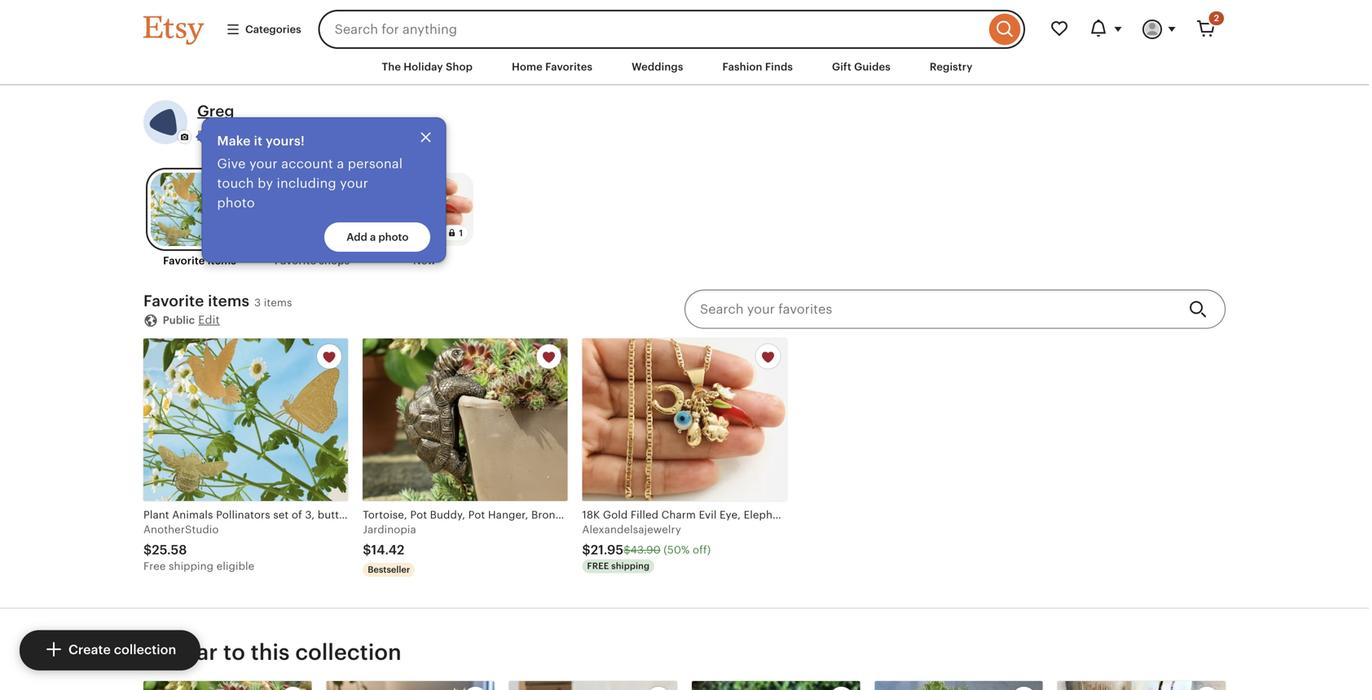 Task type: locate. For each thing, give the bounding box(es) containing it.
0 horizontal spatial a
[[337, 157, 344, 171]]

0 vertical spatial photo
[[217, 196, 255, 210]]

0 horizontal spatial shipping
[[169, 561, 214, 573]]

0 horizontal spatial tortoise, pot buddy, pot hanger, bronze, coloured tortoise, gift boxed, tortoise ornament, garden and home, plant pot hanging, plant pot image
[[143, 681, 312, 690]]

1 horizontal spatial photo
[[378, 231, 409, 243]]

$ inside "anotherstudio $ 25.58 free shipping eligible"
[[143, 543, 152, 558]]

a
[[337, 157, 344, 171], [370, 231, 376, 243]]

$ for 14.42
[[363, 543, 371, 558]]

43.90
[[631, 544, 661, 556]]

0 horizontal spatial 1
[[347, 228, 350, 238]]

alexandelsajewelry
[[582, 524, 681, 536]]

tooltip
[[198, 118, 446, 263]]

guides
[[854, 61, 891, 73]]

edit button
[[198, 312, 220, 328]]

favorite up favorite items 3 items
[[163, 255, 205, 267]]

0 vertical spatial your
[[249, 157, 278, 171]]

favorite shops
[[275, 255, 350, 267]]

shipping down 43.90
[[611, 561, 650, 572]]

off)
[[693, 544, 711, 556]]

finds
[[765, 61, 793, 73]]

favorite
[[163, 255, 205, 267], [275, 255, 316, 267], [143, 292, 204, 310]]

jardinopia
[[363, 524, 416, 536]]

home
[[512, 61, 543, 73]]

plant friends bundles | terrarium figurines | cute glow in the dark plant accessory | plant and terrarium decoration image
[[692, 681, 860, 690]]

collection up 'rain cloud plant stake. house plant decor. wire plant stake. plant decorations. home decor. cute home decoration. plant lovers gift idea.' image
[[295, 640, 402, 665]]

1 horizontal spatial 1
[[459, 228, 463, 238]]

turtle / tortoise succulent planter - color change on angles | cactus planter | bonsai planter | succulent planter | cute planter gift image
[[875, 681, 1043, 690]]

gift
[[832, 61, 852, 73]]

rain cloud plant stake. house plant decor. wire plant stake. plant decorations. home decor. cute home decoration. plant lovers gift idea. image
[[326, 681, 494, 690]]

items right 3
[[264, 297, 292, 309]]

make it yours! give your account a personal touch by including your photo
[[217, 134, 403, 210]]

registry
[[930, 61, 973, 73]]

items up favorite items 3 items
[[208, 255, 236, 267]]

1 horizontal spatial tortoise, pot buddy, pot hanger, bronze, coloured tortoise, gift boxed, tortoise ornament, garden and home, plant pot hanging, plant pot image
[[363, 339, 568, 501]]

about
[[304, 128, 337, 141]]

1 horizontal spatial shipping
[[611, 561, 650, 572]]

shipping
[[169, 561, 214, 573], [611, 561, 650, 572]]

0 horizontal spatial collection
[[114, 643, 176, 658]]

holiday
[[404, 61, 443, 73]]

favorite left shops
[[275, 255, 316, 267]]

1 vertical spatial a
[[370, 231, 376, 243]]

items for favorite items 3 items
[[208, 292, 249, 310]]

tortoise, pot buddy, pot hanger, bronze, coloured tortoise, gift boxed, tortoise ornament, garden and home, plant pot hanging, plant pot image
[[363, 339, 568, 501], [143, 681, 312, 690]]

1 vertical spatial photo
[[378, 231, 409, 243]]

1 horizontal spatial a
[[370, 231, 376, 243]]

make
[[217, 134, 251, 149]]

0 horizontal spatial your
[[249, 157, 278, 171]]

0 horizontal spatial photo
[[217, 196, 255, 210]]

items for favorite items
[[208, 255, 236, 267]]

create collection
[[68, 643, 176, 658]]

favorite for favorite items
[[163, 255, 205, 267]]

1 vertical spatial your
[[340, 176, 368, 191]]

18k gold filled charm evil eye, elephant, clover necklace for good luck/18k gold filled cadena de buena suerte - p107 image
[[582, 339, 787, 501]]

collection right create at the bottom
[[114, 643, 176, 658]]

favorite items link
[[143, 166, 256, 278]]

photo
[[217, 196, 255, 210], [378, 231, 409, 243]]

1 vertical spatial tortoise, pot buddy, pot hanger, bronze, coloured tortoise, gift boxed, tortoise ornament, garden and home, plant pot hanging, plant pot image
[[143, 681, 312, 690]]

(50%
[[664, 544, 690, 556]]

photo down touch
[[217, 196, 255, 210]]

none search field inside categories banner
[[318, 10, 1025, 49]]

your
[[249, 157, 278, 171], [340, 176, 368, 191]]

a inside make it yours! give your account a personal touch by including your photo
[[337, 157, 344, 171]]

a right add
[[370, 231, 376, 243]]

gift guides
[[832, 61, 891, 73]]

fashion finds link
[[710, 52, 805, 82]]

add a photo button
[[325, 223, 431, 252]]

add a photo
[[347, 231, 409, 243]]

this
[[251, 640, 290, 665]]

your up the by
[[249, 157, 278, 171]]

favorite for favorite items 3 items
[[143, 292, 204, 310]]

free
[[587, 561, 609, 572]]

favorite up 'public'
[[143, 292, 204, 310]]

shipping down 25.58
[[169, 561, 214, 573]]

None search field
[[318, 10, 1025, 49]]

anotherstudio $ 25.58 free shipping eligible
[[143, 524, 255, 573]]

free
[[143, 561, 166, 573]]

photo inside button
[[378, 231, 409, 243]]

items up edit
[[208, 292, 249, 310]]

menu bar
[[114, 49, 1255, 86]]

collection
[[295, 640, 402, 665], [114, 643, 176, 658]]

categories button
[[214, 15, 313, 44]]

registry link
[[918, 52, 985, 82]]

account
[[281, 157, 333, 171]]

photo right add
[[378, 231, 409, 243]]

1
[[347, 228, 350, 238], [459, 228, 463, 238]]

your down 'personal'
[[340, 176, 368, 191]]

a right account
[[337, 157, 344, 171]]

favorite items 3 items
[[143, 292, 292, 310]]

tooltip containing make it yours!
[[198, 118, 446, 263]]

greg button
[[197, 100, 234, 122]]

home favorites link
[[500, 52, 605, 82]]

$
[[143, 543, 152, 558], [363, 543, 371, 558], [582, 543, 591, 558], [624, 544, 631, 556]]

0 vertical spatial tortoise, pot buddy, pot hanger, bronze, coloured tortoise, gift boxed, tortoise ornament, garden and home, plant pot hanging, plant pot image
[[363, 339, 568, 501]]

0 vertical spatial a
[[337, 157, 344, 171]]

it
[[254, 134, 262, 149]]

$ inside jardinopia $ 14.42 bestseller
[[363, 543, 371, 558]]

items
[[208, 255, 236, 267], [208, 292, 249, 310], [264, 297, 292, 309]]

1 horizontal spatial your
[[340, 176, 368, 191]]



Task type: vqa. For each thing, say whether or not it's contained in the screenshot.
bottom 'your'
yes



Task type: describe. For each thing, give the bounding box(es) containing it.
create
[[68, 643, 111, 658]]

turtle planter pot drainage optional, 3d printed planter, realistic turtle succulent planter, beachy coastal home decor, animal decor image
[[1058, 681, 1226, 690]]

edit
[[198, 313, 220, 326]]

shipping inside alexandelsajewelry $ 21.95 $ 43.90 (50% off) free shipping
[[611, 561, 650, 572]]

public
[[163, 314, 195, 326]]

favorite for favorite shops
[[275, 255, 316, 267]]

21.95
[[591, 543, 624, 558]]

yours!
[[266, 134, 305, 149]]

new
[[413, 255, 436, 267]]

the holiday shop
[[382, 61, 473, 73]]

gift guides link
[[820, 52, 903, 82]]

1 1 from the left
[[347, 228, 350, 238]]

Search for anything text field
[[318, 10, 985, 49]]

25.58
[[152, 543, 187, 558]]

greg
[[197, 102, 234, 120]]

home favorites
[[512, 61, 593, 73]]

the
[[382, 61, 401, 73]]

including
[[277, 176, 336, 191]]

Search your favorites text field
[[685, 290, 1176, 329]]

$ for 21.95
[[582, 543, 591, 558]]

personal
[[348, 157, 403, 171]]

plant animals pollinators set of 3, butterfly, bumblebee and hummingbird cute plant decor image
[[143, 339, 348, 501]]

shop
[[446, 61, 473, 73]]

fashion
[[723, 61, 763, 73]]

stormy dripping rain cloud + glow in the dark moon charm image
[[509, 681, 677, 690]]

14.42
[[371, 543, 405, 558]]

favorites
[[545, 61, 593, 73]]

3
[[254, 297, 261, 309]]

$ for 25.58
[[143, 543, 152, 558]]

give
[[217, 157, 246, 171]]

by
[[258, 176, 273, 191]]

categories banner
[[114, 0, 1255, 49]]

touch
[[217, 176, 254, 191]]

create collection button
[[20, 631, 201, 671]]

eligible
[[217, 561, 255, 573]]

photo inside make it yours! give your account a personal touch by including your photo
[[217, 196, 255, 210]]

2
[[1214, 13, 1219, 23]]

2 link
[[1187, 10, 1226, 49]]

collection inside button
[[114, 643, 176, 658]]

favorite items
[[163, 255, 236, 267]]

weddings link
[[620, 52, 696, 82]]

categories
[[245, 23, 301, 35]]

menu bar containing the holiday shop
[[114, 49, 1255, 86]]

similar
[[143, 640, 218, 665]]

the holiday shop link
[[370, 52, 485, 82]]

items inside favorite items 3 items
[[264, 297, 292, 309]]

bestseller
[[368, 565, 410, 575]]

shipping inside "anotherstudio $ 25.58 free shipping eligible"
[[169, 561, 214, 573]]

weddings
[[632, 61, 683, 73]]

fashion finds
[[723, 61, 793, 73]]

alexandelsajewelry $ 21.95 $ 43.90 (50% off) free shipping
[[582, 524, 711, 572]]

jardinopia $ 14.42 bestseller
[[363, 524, 416, 575]]

similar to this collection
[[143, 640, 402, 665]]

anotherstudio
[[143, 524, 219, 536]]

to
[[223, 640, 245, 665]]

1 horizontal spatial collection
[[295, 640, 402, 665]]

add
[[347, 231, 367, 243]]

2 1 from the left
[[459, 228, 463, 238]]

about button
[[304, 127, 337, 143]]

shops
[[319, 255, 350, 267]]

a inside button
[[370, 231, 376, 243]]



